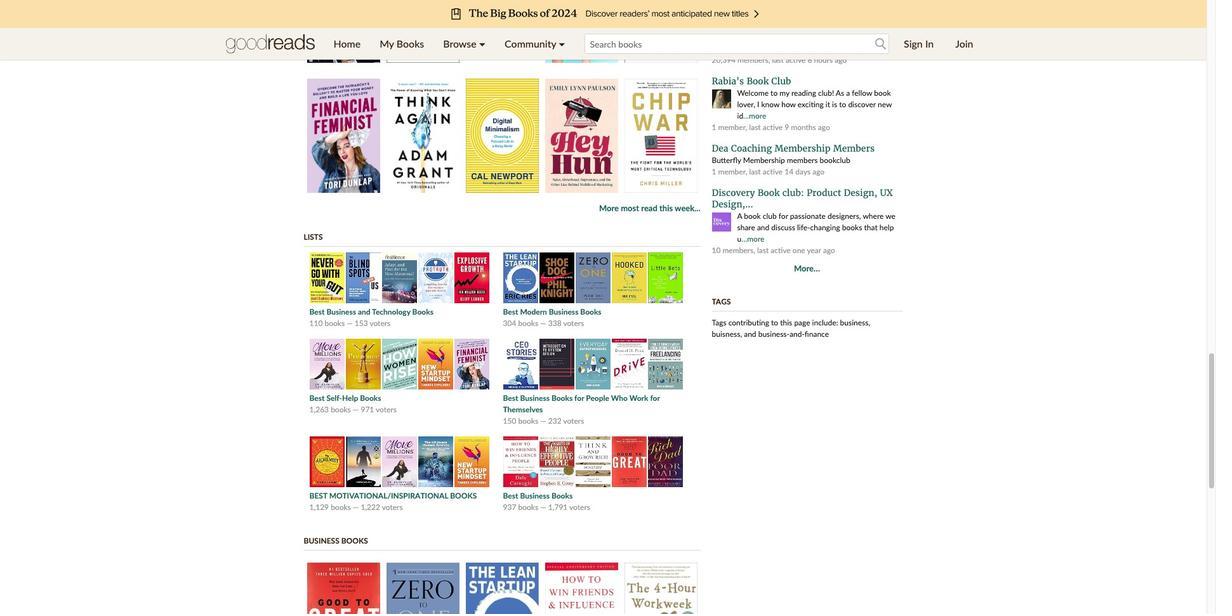 Task type: locate. For each thing, give the bounding box(es) containing it.
best up 304
[[503, 307, 518, 317]]

active inside …more 10 members,       last active one year ago
[[771, 246, 791, 255]]

1 horizontal spatial ▾
[[559, 37, 565, 50]]

coaching
[[731, 143, 772, 154]]

1 horizontal spatial this
[[781, 318, 793, 327]]

voters right the 971
[[376, 405, 397, 414]]

ago right "days" in the top right of the page
[[813, 167, 825, 176]]

best inside best modern business books 304 books     —     338 voters
[[503, 307, 518, 317]]

shoe dog by phil knight image
[[539, 252, 574, 303]]

ago inside …more 1 member,       last active 9 months ago
[[818, 122, 830, 132]]

book for club:
[[758, 187, 780, 199]]

how
[[782, 100, 796, 109]]

book
[[747, 75, 769, 87], [758, 187, 780, 199]]

underground knowledge — a discussion group link
[[712, 0, 903, 19]]

books down best business books link
[[518, 503, 539, 512]]

changing
[[811, 223, 841, 232]]

— left 1,222
[[353, 503, 359, 512]]

last
[[772, 55, 784, 65], [749, 122, 761, 132], [749, 167, 761, 176], [757, 246, 769, 255]]

1 1 from the top
[[712, 122, 717, 132]]

best up 1,263
[[310, 393, 325, 403]]

0 horizontal spatial discussion
[[775, 21, 809, 30]]

0 horizontal spatial ▾
[[479, 37, 486, 50]]

— left 153
[[347, 319, 353, 328]]

this global discussion group has been designed to encourage debates about important and underrep
[[738, 21, 894, 53]]

1 vertical spatial member,
[[718, 167, 748, 176]]

business up 338
[[549, 307, 579, 317]]

business up themselves
[[520, 393, 550, 403]]

1 vertical spatial new startup mindset by sandra shpilberg image
[[454, 437, 489, 487]]

more most read this week... link
[[599, 203, 701, 213]]

for inside a book club for passionate designers, where we share and discuss life-changing books that help u
[[779, 211, 788, 221]]

think again: the power of knowing what you don't know image
[[386, 78, 459, 193]]

sign in
[[904, 37, 934, 50]]

voters right 338
[[563, 319, 584, 328]]

the most anticipated books of 2024 image
[[96, 0, 1112, 28]]

discussion inside this global discussion group has been designed to encourage debates about important and underrep
[[775, 21, 809, 30]]

book up welcome
[[747, 75, 769, 87]]

0 horizontal spatial group
[[712, 8, 738, 19]]

books up 232
[[552, 393, 573, 403]]

a inside a book club for passionate designers, where we share and discuss life-changing books that help u
[[738, 211, 742, 221]]

1 vertical spatial tags
[[712, 318, 727, 327]]

0 horizontal spatial this
[[660, 203, 673, 213]]

fellow
[[852, 88, 873, 98]]

0 vertical spatial group
[[712, 8, 738, 19]]

new startup mindset by sandra shpilberg image
[[418, 339, 453, 390], [454, 437, 489, 487]]

tags for tags
[[712, 297, 731, 307]]

tags inside tags contributing to this page include: business, buisness, and business-and-finance
[[712, 318, 727, 327]]

0 horizontal spatial a
[[738, 211, 742, 221]]

business for technology
[[327, 307, 356, 317]]

global
[[753, 21, 773, 30]]

last up 'coaching'
[[749, 122, 761, 132]]

▾ right community
[[559, 37, 565, 50]]

▾ inside popup button
[[559, 37, 565, 50]]

0 vertical spatial new startup mindset by sandra shpilberg image
[[418, 339, 453, 390]]

members, for underground knowledge — a discussion group
[[738, 55, 771, 65]]

it
[[826, 100, 831, 109]]

a up has
[[839, 0, 845, 8]]

group inside this global discussion group has been designed to encourage debates about important and underrep
[[811, 21, 831, 30]]

rabia's book club
[[712, 75, 792, 87]]

last inside …more 10 members,       last active one year ago
[[757, 246, 769, 255]]

1 vertical spatial book
[[744, 211, 761, 221]]

0 vertical spatial discussion
[[848, 0, 894, 8]]

best
[[310, 307, 325, 317], [503, 307, 518, 317], [310, 393, 325, 403], [503, 393, 518, 403], [503, 491, 518, 501]]

business-
[[759, 329, 790, 339]]

members
[[834, 143, 875, 154]]

ceo-stories by michael eastwood image
[[503, 339, 538, 390]]

the ultimate human secrets - the hidden power in our mysterio... by ramzi najjar image
[[418, 437, 453, 487]]

business up 153
[[327, 307, 356, 317]]

members, inside …more 20,394 members,       last active 8 hours ago
[[738, 55, 771, 65]]

encourage
[[746, 32, 781, 42]]

voters down best business and technology books link
[[370, 319, 391, 328]]

0 vertical spatial membership
[[775, 143, 831, 154]]

contributing
[[729, 318, 770, 327]]

0 vertical spatial move to millions by darnyelle jervey harmon image
[[310, 339, 344, 390]]

ago for club:
[[824, 246, 836, 255]]

club:
[[783, 187, 804, 199]]

0 vertical spatial a
[[839, 0, 845, 8]]

153
[[355, 319, 368, 328]]

active left 14
[[763, 167, 783, 176]]

1 vertical spatial membership
[[743, 155, 785, 165]]

member, down the butterfly at the top of page
[[718, 167, 748, 176]]

best modern business books link
[[503, 307, 602, 317]]

new startup mindset by sandra shpilberg image up books
[[454, 437, 489, 487]]

books down 1,222
[[341, 536, 368, 546]]

and down designed
[[868, 32, 880, 42]]

book
[[875, 88, 891, 98], [744, 211, 761, 221]]

join link
[[946, 28, 983, 60]]

— left 232
[[540, 416, 547, 426]]

little bets by peter sims image
[[648, 252, 683, 303]]

0 vertical spatial …more
[[768, 44, 791, 53]]

discussion inside underground knowledge — a discussion group
[[848, 0, 894, 8]]

…more link down the i
[[744, 111, 767, 120]]

who
[[611, 393, 628, 403]]

1 horizontal spatial discussion
[[848, 0, 894, 8]]

0 vertical spatial 1
[[712, 122, 717, 132]]

book inside welcome to my reading club! as a fellow book lover, i know how exciting it is to discover new id
[[875, 88, 891, 98]]

browse ▾ button
[[434, 28, 495, 60]]

books
[[397, 37, 424, 50], [412, 307, 434, 317], [581, 307, 602, 317], [360, 393, 381, 403], [552, 393, 573, 403], [552, 491, 573, 501], [341, 536, 368, 546]]

— up has
[[825, 0, 836, 8]]

last inside …more 20,394 members,       last active 8 hours ago
[[772, 55, 784, 65]]

2 horizontal spatial for
[[779, 211, 788, 221]]

0 horizontal spatial move to millions by darnyelle jervey harmon image
[[310, 339, 344, 390]]

themselves
[[503, 405, 543, 414]]

…more link down the share
[[742, 234, 765, 244]]

books right 110
[[325, 319, 345, 328]]

0 vertical spatial …more link
[[768, 44, 791, 53]]

▾ for community ▾
[[559, 37, 565, 50]]

voters down 'best business books for people who work for themselves' link
[[563, 416, 584, 426]]

voters inside best self-help books 1,263 books     —     971 voters
[[376, 405, 397, 414]]

books
[[450, 491, 477, 501]]

for
[[779, 211, 788, 221], [575, 393, 584, 403], [650, 393, 660, 403]]

menu
[[324, 28, 575, 60]]

books down themselves
[[518, 416, 539, 426]]

book up the share
[[744, 211, 761, 221]]

— left the 971
[[353, 405, 359, 414]]

active left 8
[[786, 55, 806, 65]]

membership up "members"
[[775, 143, 831, 154]]

group up the about on the top of the page
[[811, 21, 831, 30]]

the lean startup by eric ries image
[[503, 252, 538, 303]]

1 vertical spatial group
[[811, 21, 831, 30]]

members, down the u
[[723, 246, 756, 255]]

0 vertical spatial book
[[747, 75, 769, 87]]

move to millions by darnyelle jervey harmon image up best motivational/inspirational books link
[[382, 437, 417, 487]]

books inside "link"
[[397, 37, 424, 50]]

—
[[825, 0, 836, 8], [347, 319, 353, 328], [540, 319, 547, 328], [353, 405, 359, 414], [540, 416, 547, 426], [353, 503, 359, 512], [540, 503, 547, 512]]

this inside tags contributing to this page include: business, buisness, and business-and-finance
[[781, 318, 793, 327]]

for left people
[[575, 393, 584, 403]]

new startup mindset by sandra shpilberg image left 'financial feminist by tori dunlap' image
[[418, 339, 453, 390]]

books up 1,791
[[552, 491, 573, 501]]

1 member, from the top
[[718, 122, 748, 132]]

1 tags from the top
[[712, 297, 731, 307]]

0 vertical spatial tags
[[712, 297, 731, 307]]

the almanack of naval ravikant: a guide to wealth and happiness image
[[466, 0, 539, 63]]

debates
[[783, 32, 810, 42]]

active left '9'
[[763, 122, 783, 132]]

ago right months
[[818, 122, 830, 132]]

books down zero to one by peter thiel image
[[581, 307, 602, 317]]

for up discuss in the right of the page
[[779, 211, 788, 221]]

business down 1,129
[[304, 536, 340, 546]]

books inside best business books for people who work for themselves 150 books     —     232 voters
[[518, 416, 539, 426]]

2 member, from the top
[[718, 167, 748, 176]]

my
[[780, 88, 790, 98]]

and down club
[[757, 223, 770, 232]]

and up 153
[[358, 307, 371, 317]]

tags for tags contributing to this page include: business, buisness, and business-and-finance
[[712, 318, 727, 327]]

— left 338
[[540, 319, 547, 328]]

last for underground
[[772, 55, 784, 65]]

dea coaching membership members butterfly membership members bookclub 1 member,       last active 14 days ago
[[712, 143, 875, 176]]

read
[[641, 203, 658, 213]]

…more inside …more 1 member,       last active 9 months ago
[[744, 111, 767, 120]]

8
[[808, 55, 812, 65]]

move to millions by darnyelle jervey harmon image
[[310, 339, 344, 390], [382, 437, 417, 487]]

1 vertical spatial …more
[[744, 111, 767, 120]]

2 tags from the top
[[712, 318, 727, 327]]

club!
[[818, 88, 834, 98]]

tags contributing to this page include: business, buisness, and business-and-finance
[[712, 318, 871, 339]]

best for best modern business books 304 books     —     338 voters
[[503, 307, 518, 317]]

best for best business and technology books 110 books     —     153 voters
[[310, 307, 325, 317]]

…more down the i
[[744, 111, 767, 120]]

0 vertical spatial book
[[875, 88, 891, 98]]

the 7 habits of highly effective people by stephen r. covey image
[[539, 437, 574, 487]]

voters inside best business and technology books 110 books     —     153 voters
[[370, 319, 391, 328]]

best inside best business books 937 books     —     1,791 voters
[[503, 491, 518, 501]]

best up 110
[[310, 307, 325, 317]]

best motivational/inspirational books link
[[310, 491, 477, 501]]

books right technology
[[412, 307, 434, 317]]

i survived capitalism and all i got was this lousy t-shirt: everything i wish i never had to learn about money image
[[545, 0, 618, 63]]

…more inside …more 20,394 members,       last active 8 hours ago
[[768, 44, 791, 53]]

this up and-
[[781, 318, 793, 327]]

ago inside …more 20,394 members,       last active 8 hours ago
[[835, 55, 847, 65]]

rabia's
[[712, 75, 744, 87]]

how to win friends and influence people by dale carnegie image
[[503, 437, 538, 487]]

business inside best business and technology books 110 books     —     153 voters
[[327, 307, 356, 317]]

best business books for people who work for themselves link
[[503, 393, 660, 414]]

best self-help books link
[[310, 393, 381, 403]]

best up 937
[[503, 491, 518, 501]]

best up themselves
[[503, 393, 518, 403]]

1 horizontal spatial group
[[811, 21, 831, 30]]

books up the 971
[[360, 393, 381, 403]]

business books
[[304, 536, 368, 546]]

▾ right browse
[[479, 37, 486, 50]]

to up business-
[[772, 318, 779, 327]]

last up club
[[772, 55, 784, 65]]

business,
[[840, 318, 871, 327]]

937
[[503, 503, 516, 512]]

0 horizontal spatial book
[[744, 211, 761, 221]]

10
[[712, 246, 721, 255]]

1 vertical spatial …more link
[[744, 111, 767, 120]]

1 vertical spatial 1
[[712, 167, 717, 176]]

book up club
[[758, 187, 780, 199]]

…more down encourage
[[768, 44, 791, 53]]

books right 1,129
[[331, 503, 351, 512]]

member, down id
[[718, 122, 748, 132]]

— down best business books link
[[540, 503, 547, 512]]

2 ▾ from the left
[[559, 37, 565, 50]]

— inside underground knowledge — a discussion group
[[825, 0, 836, 8]]

most
[[621, 203, 639, 213]]

1 vertical spatial this
[[781, 318, 793, 327]]

110
[[310, 319, 323, 328]]

to inside this global discussion group has been designed to encourage debates about important and underrep
[[738, 32, 745, 42]]

to down this
[[738, 32, 745, 42]]

discussion up designed
[[848, 0, 894, 8]]

1 vertical spatial book
[[758, 187, 780, 199]]

for for people
[[575, 393, 584, 403]]

last for rabia's
[[749, 122, 761, 132]]

discussion up debates
[[775, 21, 809, 30]]

books inside best business books for people who work for themselves 150 books     —     232 voters
[[552, 393, 573, 403]]

move to millions by darnyelle jervey harmon image up self-
[[310, 339, 344, 390]]

active for —
[[786, 55, 806, 65]]

best self-help books 1,263 books     —     971 voters
[[310, 393, 397, 414]]

best inside best business and technology books 110 books     —     153 voters
[[310, 307, 325, 317]]

…more link
[[768, 44, 791, 53], [744, 111, 767, 120], [742, 234, 765, 244]]

20,394
[[712, 55, 736, 65]]

best for best self-help books 1,263 books     —     971 voters
[[310, 393, 325, 403]]

the blindspots between us by gleb tsipursky image
[[346, 252, 381, 303]]

books inside best business books 937 books     —     1,791 voters
[[552, 491, 573, 501]]

business inside best business books 937 books     —     1,791 voters
[[520, 491, 550, 501]]

1 vertical spatial members,
[[723, 246, 756, 255]]

best inside best business books for people who work for themselves 150 books     —     232 voters
[[503, 393, 518, 403]]

this
[[660, 203, 673, 213], [781, 318, 793, 327]]

best business books for people who work for themselves 150 books     —     232 voters
[[503, 393, 660, 426]]

…more down the share
[[742, 234, 765, 244]]

a up the share
[[738, 211, 742, 221]]

…more for discovery
[[742, 234, 765, 244]]

business up 1,791
[[520, 491, 550, 501]]

and down contributing
[[744, 329, 757, 339]]

business inside best business books for people who work for themselves 150 books     —     232 voters
[[520, 393, 550, 403]]

ago right year at the right top
[[824, 246, 836, 255]]

presence by amy cuddy image
[[346, 339, 381, 390]]

rabia's book club image
[[712, 89, 731, 108]]

…more 20,394 members,       last active 8 hours ago
[[712, 44, 847, 65]]

best
[[310, 491, 327, 501]]

…more link down encourage
[[768, 44, 791, 53]]

book inside a book club for passionate designers, where we share and discuss life-changing books that help u
[[744, 211, 761, 221]]

has
[[833, 21, 844, 30]]

1 ▾ from the left
[[479, 37, 486, 50]]

active left one
[[771, 246, 791, 255]]

2 1 from the top
[[712, 167, 717, 176]]

active inside …more 20,394 members,       last active 8 hours ago
[[786, 55, 806, 65]]

1 vertical spatial discussion
[[775, 21, 809, 30]]

last down club
[[757, 246, 769, 255]]

discussion
[[848, 0, 894, 8], [775, 21, 809, 30]]

tags
[[712, 297, 731, 307], [712, 318, 727, 327]]

a book club for passionate designers, where we share and discuss life-changing books that help u
[[738, 211, 896, 244]]

active inside …more 1 member,       last active 9 months ago
[[763, 122, 783, 132]]

books right my
[[397, 37, 424, 50]]

best inside best self-help books 1,263 books     —     971 voters
[[310, 393, 325, 403]]

and inside tags contributing to this page include: business, buisness, and business-and-finance
[[744, 329, 757, 339]]

more…
[[794, 263, 820, 273]]

discuss
[[772, 223, 796, 232]]

a
[[839, 0, 845, 8], [738, 211, 742, 221]]

book inside discovery book club: product design, ux design,...
[[758, 187, 780, 199]]

underground
[[712, 0, 771, 8]]

members,
[[738, 55, 771, 65], [723, 246, 756, 255]]

adapt and plan for the new abnormal of the covid-19 coronavir... by gleb tsipursky image
[[382, 252, 417, 303]]

1 horizontal spatial book
[[875, 88, 891, 98]]

how women rise by sally helgesen image
[[382, 339, 417, 390]]

ago right hours
[[835, 55, 847, 65]]

designed
[[865, 21, 894, 30]]

work
[[630, 393, 649, 403]]

books down modern
[[518, 319, 539, 328]]

0 vertical spatial this
[[660, 203, 673, 213]]

chip war: the fight for the world's most critical technology image
[[624, 78, 698, 193]]

active for club
[[763, 122, 783, 132]]

menu containing home
[[324, 28, 575, 60]]

last inside …more 1 member,       last active 9 months ago
[[749, 122, 761, 132]]

group up underground knowledge — a discussion group image
[[712, 8, 738, 19]]

membership down 'coaching'
[[743, 155, 785, 165]]

club
[[772, 75, 792, 87]]

0 vertical spatial member,
[[718, 122, 748, 132]]

voters down best motivational/inspirational books link
[[382, 503, 403, 512]]

and inside this global discussion group has been designed to encourage debates about important and underrep
[[868, 32, 880, 42]]

2 vertical spatial …more
[[742, 234, 765, 244]]

— inside best self-help books 1,263 books     —     971 voters
[[353, 405, 359, 414]]

best business and technology books 110 books     —     153 voters
[[310, 307, 434, 328]]

1,791
[[548, 503, 568, 512]]

members, down underrep
[[738, 55, 771, 65]]

introduction to system design by shivam    singh image
[[539, 339, 574, 390]]

voters right 1,791
[[570, 503, 590, 512]]

new
[[878, 100, 892, 109]]

1 horizontal spatial move to millions by darnyelle jervey harmon image
[[382, 437, 417, 487]]

971
[[361, 405, 374, 414]]

last down 'coaching'
[[749, 167, 761, 176]]

0 horizontal spatial for
[[575, 393, 584, 403]]

this for week...
[[660, 203, 673, 213]]

1 horizontal spatial a
[[839, 0, 845, 8]]

1 down the butterfly at the top of page
[[712, 167, 717, 176]]

book up 'new'
[[875, 88, 891, 98]]

for right work
[[650, 393, 660, 403]]

0 vertical spatial members,
[[738, 55, 771, 65]]

1 vertical spatial a
[[738, 211, 742, 221]]

books down designers,
[[842, 223, 863, 232]]

1 up dea
[[712, 122, 717, 132]]

2 vertical spatial …more link
[[742, 234, 765, 244]]

more most read this week...
[[599, 203, 701, 213]]

▾ inside dropdown button
[[479, 37, 486, 50]]

members, inside …more 10 members,       last active one year ago
[[723, 246, 756, 255]]

a inside underground knowledge — a discussion group
[[839, 0, 845, 8]]

books down best self-help books link
[[331, 405, 351, 414]]

…more inside …more 10 members,       last active one year ago
[[742, 234, 765, 244]]

and inside a book club for passionate designers, where we share and discuss life-changing books that help u
[[757, 223, 770, 232]]

think and grow rich by napoleon hill image
[[576, 437, 611, 487]]

best business books link
[[503, 491, 573, 501]]

this right the read
[[660, 203, 673, 213]]

232
[[548, 416, 562, 426]]

ago inside …more 10 members,       last active one year ago
[[824, 246, 836, 255]]

9
[[785, 122, 789, 132]]



Task type: describe. For each thing, give the bounding box(es) containing it.
discovery
[[712, 187, 755, 199]]

— inside best business books 937 books     —     1,791 voters
[[540, 503, 547, 512]]

never go with your gut by gleb tsipursky image
[[310, 252, 344, 303]]

good to great by james c. collins image
[[612, 437, 647, 487]]

ago for club
[[818, 122, 830, 132]]

i
[[758, 100, 760, 109]]

passionate
[[790, 211, 826, 221]]

active for club:
[[771, 246, 791, 255]]

hooked by nir   eyal image
[[612, 252, 647, 303]]

exciting
[[798, 100, 824, 109]]

underground knowledge — a discussion group
[[712, 0, 894, 19]]

underground knowledge — a discussion group image
[[712, 22, 731, 48]]

how to win friends and influence people image
[[545, 563, 618, 615]]

community ▾ button
[[495, 28, 575, 60]]

dea coaching membership members link
[[712, 143, 875, 154]]

designers,
[[828, 211, 861, 221]]

— inside best business books for people who work for themselves 150 books     —     232 voters
[[540, 416, 547, 426]]

1 horizontal spatial for
[[650, 393, 660, 403]]

…more link for rabia's
[[744, 111, 767, 120]]

been
[[846, 21, 863, 30]]

buisness,
[[712, 329, 742, 339]]

books inside best business and technology books 110 books     —     153 voters
[[412, 307, 434, 317]]

active inside dea coaching membership members butterfly membership members bookclub 1 member,       last active 14 days ago
[[763, 167, 783, 176]]

…more for underground
[[768, 44, 791, 53]]

ago for —
[[835, 55, 847, 65]]

voters inside best business books 937 books     —     1,791 voters
[[570, 503, 590, 512]]

discovery book club: product design, ux design,... link
[[712, 187, 896, 210]]

digital minimalism: choosing a focused life in a noisy world image
[[466, 78, 539, 193]]

member, inside dea coaching membership members butterfly membership members bookclub 1 member,       last active 14 days ago
[[718, 167, 748, 176]]

help
[[342, 393, 358, 403]]

zero to one by peter thiel image
[[576, 252, 611, 303]]

ago inside dea coaching membership members butterfly membership members bookclub 1 member,       last active 14 days ago
[[813, 167, 825, 176]]

0 horizontal spatial new startup mindset by sandra shpilberg image
[[418, 339, 453, 390]]

community ▾
[[505, 37, 565, 50]]

books inside best self-help books 1,263 books     —     971 voters
[[331, 405, 351, 414]]

and inside best business and technology books 110 books     —     153 voters
[[358, 307, 371, 317]]

the lean startup image
[[466, 563, 539, 615]]

338
[[548, 319, 562, 328]]

best motivational/inspirational books 1,129 books     —     1,222 voters
[[310, 491, 477, 512]]

good to great: why some companies make the leap... and others don't image
[[307, 563, 380, 615]]

business inside best modern business books 304 books     —     338 voters
[[549, 307, 579, 317]]

members, for discovery book club: product design, ux design,...
[[723, 246, 756, 255]]

the 4-hour workweek image
[[624, 563, 698, 615]]

ux
[[880, 187, 893, 199]]

id
[[738, 111, 744, 120]]

Search for books to add to your shelves search field
[[585, 34, 890, 54]]

best modern business books 304 books     —     338 voters
[[503, 307, 602, 328]]

business for 937
[[520, 491, 550, 501]]

business books link
[[304, 536, 368, 546]]

this
[[738, 21, 751, 30]]

▾ for browse ▾
[[479, 37, 486, 50]]

days
[[796, 167, 811, 176]]

1 vertical spatial move to millions by darnyelle jervey harmon image
[[382, 437, 417, 487]]

home link
[[324, 28, 370, 60]]

to left my
[[771, 88, 778, 98]]

everyday entrepreneurs by ken   horn image
[[576, 339, 611, 390]]

rich af: the winning money mindset that will change your life image
[[307, 0, 380, 63]]

members
[[787, 155, 818, 165]]

1 horizontal spatial new startup mindset by sandra shpilberg image
[[454, 437, 489, 487]]

…more 10 members,       last active one year ago
[[712, 234, 836, 255]]

the 10 things i wish i knew before i started freelancing by david r. rodriguez image
[[648, 339, 683, 390]]

1 inside …more 1 member,       last active 9 months ago
[[712, 122, 717, 132]]

explosive growth by cliff lerner image
[[454, 252, 489, 303]]

books inside best business and technology books 110 books     —     153 voters
[[325, 319, 345, 328]]

product
[[807, 187, 842, 199]]

— inside the best motivational/inspirational books 1,129 books     —     1,222 voters
[[353, 503, 359, 512]]

more
[[599, 203, 619, 213]]

talking to strangers: what we should know about the people we don't know image
[[386, 0, 459, 63]]

technology
[[372, 307, 411, 317]]

1,222
[[361, 503, 380, 512]]

design,
[[844, 187, 878, 199]]

drive by daniel h. pink image
[[612, 339, 647, 390]]

last for discovery
[[757, 246, 769, 255]]

butterfly
[[712, 155, 741, 165]]

books inside the best motivational/inspirational books 1,129 books     —     1,222 voters
[[331, 503, 351, 512]]

and-
[[790, 329, 805, 339]]

design,...
[[712, 199, 753, 210]]

books inside best business books 937 books     —     1,791 voters
[[518, 503, 539, 512]]

financial feminist by tori dunlap image
[[454, 339, 489, 390]]

…more link for discovery
[[742, 234, 765, 244]]

last inside dea coaching membership members butterfly membership members bookclub 1 member,       last active 14 days ago
[[749, 167, 761, 176]]

voters inside the best motivational/inspirational books 1,129 books     —     1,222 voters
[[382, 503, 403, 512]]

14
[[785, 167, 794, 176]]

community
[[505, 37, 556, 50]]

voters inside best modern business books 304 books     —     338 voters
[[563, 319, 584, 328]]

rich dad, poor dad by robert t. kiyosaki image
[[648, 437, 683, 487]]

discovery book club: product design, ux design, visual design, ui design, ux research, innovation image
[[712, 213, 731, 232]]

sign in link
[[895, 28, 944, 60]]

to right is
[[840, 100, 847, 109]]

motivational/inspirational
[[329, 491, 448, 501]]

— inside best modern business books 304 books     —     338 voters
[[540, 319, 547, 328]]

modern
[[520, 307, 547, 317]]

knowledge
[[774, 0, 823, 8]]

my books
[[380, 37, 424, 50]]

…more for rabia's
[[744, 111, 767, 120]]

1,129
[[310, 503, 329, 512]]

voters inside best business books for people who work for themselves 150 books     —     232 voters
[[563, 416, 584, 426]]

this for page
[[781, 318, 793, 327]]

my
[[380, 37, 394, 50]]

1,263
[[310, 405, 329, 414]]

share
[[738, 223, 756, 232]]

Search books text field
[[585, 34, 890, 54]]

for for passionate
[[779, 211, 788, 221]]

know
[[762, 100, 780, 109]]

as
[[836, 88, 845, 98]]

welcome
[[738, 88, 769, 98]]

financial feminist: overcome the patriarchy's bullsh*t to master your money and build a life you love image
[[307, 78, 380, 193]]

welcome to my reading club! as a fellow book lover, i know how exciting it is to discover new id
[[738, 88, 892, 120]]

member, inside …more 1 member,       last active 9 months ago
[[718, 122, 748, 132]]

group inside underground knowledge — a discussion group
[[712, 8, 738, 19]]

books inside best modern business books 304 books     —     338 voters
[[518, 319, 539, 328]]

one
[[793, 246, 806, 255]]

the alchemist by paulo coelho image
[[310, 437, 344, 487]]

best business books 937 books     —     1,791 voters
[[503, 491, 590, 512]]

hey, hun: sales, sisterhood, supremacy, and the other lies behind multilevel marketing image
[[545, 78, 618, 193]]

to inside tags contributing to this page include: business, buisness, and business-and-finance
[[772, 318, 779, 327]]

304
[[503, 319, 516, 328]]

book for club
[[747, 75, 769, 87]]

that
[[864, 223, 878, 232]]

books inside a book club for passionate designers, where we share and discuss life-changing books that help u
[[842, 223, 863, 232]]

books inside best self-help books 1,263 books     —     971 voters
[[360, 393, 381, 403]]

150
[[503, 416, 516, 426]]

lists
[[304, 232, 323, 242]]

life-
[[798, 223, 811, 232]]

…more link for underground
[[768, 44, 791, 53]]

reading
[[792, 88, 817, 98]]

business for for
[[520, 393, 550, 403]]

zero to one: notes on startups, or how to build the future image
[[386, 563, 459, 615]]

best for best business books 937 books     —     1,791 voters
[[503, 491, 518, 501]]

bookclub
[[820, 155, 851, 165]]

browse ▾
[[443, 37, 486, 50]]

lover,
[[738, 100, 756, 109]]

the you beyond you - the knowledge of the willing by ramzi najjar image
[[346, 437, 381, 487]]

include:
[[813, 318, 838, 327]]

pro truth by gleb tsipursky image
[[418, 252, 453, 303]]

best for best business books for people who work for themselves 150 books     —     232 voters
[[503, 393, 518, 403]]

where
[[863, 211, 884, 221]]

books inside best modern business books 304 books     —     338 voters
[[581, 307, 602, 317]]

1 inside dea coaching membership members butterfly membership members bookclub 1 member,       last active 14 days ago
[[712, 167, 717, 176]]

discover
[[849, 100, 876, 109]]

sign
[[904, 37, 923, 50]]

— inside best business and technology books 110 books     —     153 voters
[[347, 319, 353, 328]]

year
[[807, 246, 822, 255]]

the comfort crisis: embrace discomfort to reclaim your wild, happy, healthy self image
[[624, 0, 698, 63]]

rabia's book club link
[[712, 75, 792, 87]]



Task type: vqa. For each thing, say whether or not it's contained in the screenshot.


